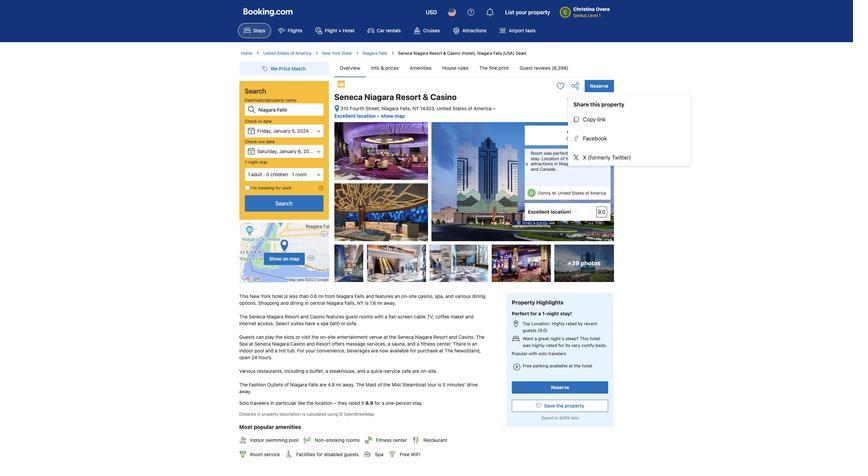 Task type: vqa. For each thing, say whether or not it's contained in the screenshot.
Rated very good 'element'
yes



Task type: describe. For each thing, give the bounding box(es) containing it.
is down 'like'
[[302, 412, 306, 417]]

(6,398)
[[552, 65, 569, 71]]

flight + hotel link
[[310, 23, 360, 38]]

prices
[[386, 65, 399, 71]]

show
[[269, 256, 282, 262]]

the left "fashion"
[[239, 382, 248, 388]]

the right the visit
[[312, 335, 319, 340]]

excellent location!
[[528, 209, 571, 215]]

purchase
[[418, 348, 438, 354]]

drive
[[467, 382, 478, 388]]

1 vertical spatial an
[[472, 341, 478, 347]]

convenience,
[[317, 348, 346, 354]]

8.5
[[598, 133, 606, 139]]

a left flat-
[[385, 314, 388, 320]]

1 · from the left
[[264, 172, 265, 178]]

new inside this new york hotel is less than 0.6 mi from niagara falls and features an on-site casino, spa, and various dining options. shopping and dining in central niagara falls, ny is 1.6 mi away. the seneca niagara resort and casino features guest rooms with a flat-screen cable tv, coffee maker and internet access. select suites have a spa bath or sofa. guests can play the slots or visit the on-site entertainment venue at the seneca niagara resort and casino. the spa at seneca niagara casino and resort offers massage services, a sauna, and a fitness center. there is an indoor pool and a hot tub. for your convenience, beverages are now available for purchase at the newsstand, open 24 hours. various restaurants, including a buffet, a steakhouse, and a quick-service cafe are on-site. the fashion outlets of niagara falls are 4.8 mi away. the maid of the mist steamboat tour is 5 minutes' drive away.
[[250, 294, 260, 300]]

a right buffet, at the left
[[326, 369, 328, 375]]

is inside room was perfect for our 2 night stay.  location of hotel is good to attractions in niagara falls usa and canada.
[[578, 156, 581, 161]]

children
[[271, 172, 288, 178]]

in right distance
[[257, 412, 261, 417]]

facebook button
[[568, 131, 691, 147]]

rated for solo travelers in particular like the location – they rated it 8.9 for a one-person stay.
[[349, 401, 360, 407]]

resort up 310 fourth street, niagara falls, ny 14303, united states of america – excellent location – show map
[[396, 92, 421, 102]]

map inside the search section
[[290, 256, 300, 262]]

night inside the search section
[[249, 160, 258, 165]]

free for free parking available at the hotel
[[523, 364, 532, 369]]

and up hours.
[[266, 348, 274, 354]]

5 inside the search section
[[251, 130, 252, 134]]

x
[[583, 155, 587, 161]]

niagara right from
[[337, 294, 354, 300]]

and up 1.6
[[366, 294, 374, 300]]

the fine print
[[480, 65, 509, 71]]

spa,
[[435, 294, 444, 300]]

hotel down "comfy" at the right of the page
[[582, 364, 593, 369]]

america inside united states of america link
[[296, 51, 311, 56]]

level
[[588, 13, 598, 18]]

falls inside room was perfect for our 2 night stay.  location of hotel is good to attractions in niagara falls usa and canada.
[[577, 161, 586, 167]]

at right venue
[[384, 335, 388, 340]]

highlights
[[537, 300, 564, 306]]

rules
[[458, 65, 469, 71]]

1 horizontal spatial york
[[332, 51, 341, 56]]

casino up 14303,
[[431, 92, 457, 102]]

a up the location:
[[539, 311, 541, 317]]

seneca up access.
[[249, 314, 265, 320]]

and right the sauna,
[[408, 341, 416, 347]]

1 vertical spatial on-
[[320, 335, 328, 340]]

copy
[[583, 117, 596, 123]]

a left buffet, at the left
[[306, 369, 308, 375]]

1.6
[[370, 301, 376, 306]]

highly-
[[532, 343, 547, 349]]

if you select this option, we'll show you popular business travel features like breakfast, wifi and free parking. image
[[319, 186, 324, 191]]

check-in date
[[245, 119, 272, 124]]

1 vertical spatial pool
[[289, 438, 299, 444]]

overview
[[340, 65, 360, 71]]

friday, january 5, 2024
[[257, 128, 309, 134]]

stay!
[[561, 311, 572, 317]]

open
[[239, 355, 250, 361]]

new york state link
[[322, 50, 352, 57]]

steakhouse,
[[330, 369, 356, 375]]

overview link
[[334, 59, 366, 77]]

of inside room was perfect for our 2 night stay.  location of hotel is good to attractions in niagara falls usa and canada.
[[561, 156, 565, 161]]

falls, inside this new york hotel is less than 0.6 mi from niagara falls and features an on-site casino, spa, and various dining options. shopping and dining in central niagara falls, ny is 1.6 mi away. the seneca niagara resort and casino features guest rooms with a flat-screen cable tv, coffee maker and internet access. select suites have a spa bath or sofa. guests can play the slots or visit the on-site entertainment venue at the seneca niagara resort and casino. the spa at seneca niagara casino and resort offers massage services, a sauna, and a fitness center. there is an indoor pool and a hot tub. for your convenience, beverages are now available for purchase at the newsstand, open 24 hours. various restaurants, including a buffet, a steakhouse, and a quick-service cafe are on-site. the fashion outlets of niagara falls are 4.8 mi away. the maid of the mist steamboat tour is 5 minutes' drive away.
[[345, 301, 356, 306]]

is left 1.6
[[365, 301, 369, 306]]

1-night stay
[[245, 160, 268, 165]]

the inside dropdown button
[[557, 404, 564, 409]]

shopping
[[258, 301, 279, 306]]

january for friday,
[[273, 128, 291, 134]]

1 vertical spatial &
[[381, 65, 384, 71]]

niagara right (hotel),
[[478, 51, 492, 56]]

niagara inside 310 fourth street, niagara falls, ny 14303, united states of america – excellent location – show map
[[382, 106, 399, 111]]

is right tour
[[438, 382, 442, 388]]

1 vertical spatial united states of america
[[558, 191, 606, 196]]

2 horizontal spatial are
[[413, 369, 420, 375]]

stay. inside room was perfect for our 2 night stay.  location of hotel is good to attractions in niagara falls usa and canada.
[[531, 156, 541, 161]]

search section
[[237, 57, 332, 283]]

saturday,
[[257, 149, 278, 154]]

0 vertical spatial states
[[277, 51, 289, 56]]

0 horizontal spatial –
[[334, 401, 337, 407]]

the down the very
[[574, 364, 581, 369]]

at down its
[[569, 364, 573, 369]]

top
[[523, 321, 531, 327]]

suites
[[291, 321, 304, 327]]

than
[[299, 294, 309, 300]]

1 horizontal spatial dining
[[472, 294, 486, 300]]

search inside button
[[276, 201, 293, 207]]

1 vertical spatial guests
[[344, 452, 359, 458]]

description
[[280, 412, 301, 417]]

for left disabled
[[317, 452, 323, 458]]

destination/property
[[245, 98, 284, 103]]

christina
[[574, 6, 595, 12]]

1 vertical spatial rooms
[[346, 438, 360, 444]]

home
[[241, 51, 252, 56]]

guest
[[520, 65, 533, 71]]

1 horizontal spatial –
[[377, 113, 380, 119]]

rated for want a great night's sleep? this hotel was highly-rated for its very comfy beds.
[[547, 343, 558, 349]]

tub.
[[287, 348, 296, 354]]

1 vertical spatial reserve button
[[512, 382, 609, 394]]

in left "particular"
[[271, 401, 275, 407]]

2
[[585, 151, 587, 156]]

amenities
[[410, 65, 432, 71]]

0 vertical spatial new
[[322, 51, 331, 56]]

the right play
[[276, 335, 283, 340]]

and right maker
[[466, 314, 474, 320]]

1 horizontal spatial away.
[[343, 382, 355, 388]]

car rentals
[[377, 28, 401, 33]]

popular
[[254, 425, 274, 431]]

bath
[[330, 321, 340, 327]]

print
[[499, 65, 509, 71]]

the right 'like'
[[307, 401, 314, 407]]

0 vertical spatial are
[[371, 348, 378, 354]]

at down center.
[[439, 348, 444, 354]]

and up 'there'
[[449, 335, 457, 340]]

donna
[[539, 191, 551, 196]]

0 horizontal spatial 1
[[248, 172, 250, 178]]

attractions
[[531, 161, 553, 167]]

center
[[393, 438, 407, 444]]

was inside want a great night's sleep? this hotel was highly-rated for its very comfy beds.
[[523, 343, 531, 349]]

a left quick-
[[367, 369, 370, 375]]

popular with solo travelers
[[512, 351, 567, 357]]

a left hot
[[275, 348, 278, 354]]

cruises
[[424, 28, 440, 33]]

310
[[341, 106, 349, 111]]

1- inside the search section
[[245, 160, 249, 165]]

a left fitness
[[417, 341, 420, 347]]

for down property highlights
[[531, 311, 537, 317]]

ny inside this new york hotel is less than 0.6 mi from niagara falls and features an on-site casino, spa, and various dining options. shopping and dining in central niagara falls, ny is 1.6 mi away. the seneca niagara resort and casino features guest rooms with a flat-screen cable tv, coffee maker and internet access. select suites have a spa bath or sofa. guests can play the slots or visit the on-site entertainment venue at the seneca niagara resort and casino. the spa at seneca niagara casino and resort offers massage services, a sauna, and a fitness center. there is an indoor pool and a hot tub. for your convenience, beverages are now available for purchase at the newsstand, open 24 hours. various restaurants, including a buffet, a steakhouse, and a quick-service cafe are on-site. the fashion outlets of niagara falls are 4.8 mi away. the maid of the mist steamboat tour is 5 minutes' drive away.
[[357, 301, 364, 306]]

the up internet
[[239, 314, 248, 320]]

0 vertical spatial mi
[[318, 294, 324, 300]]

for inside the search section
[[276, 186, 281, 191]]

for right the 8.9 at the bottom of the page
[[375, 401, 381, 407]]

0 horizontal spatial features
[[326, 314, 344, 320]]

0 horizontal spatial site
[[328, 335, 336, 340]]

very good 6,398 reviews
[[567, 130, 594, 141]]

seneca up 310
[[334, 92, 363, 102]]

resort up convenience,
[[316, 341, 331, 347]]

indoor
[[250, 438, 264, 444]]

spa inside this new york hotel is less than 0.6 mi from niagara falls and features an on-site casino, spa, and various dining options. shopping and dining in central niagara falls, ny is 1.6 mi away. the seneca niagara resort and casino features guest rooms with a flat-screen cable tv, coffee maker and internet access. select suites have a spa bath or sofa. guests can play the slots or visit the on-site entertainment venue at the seneca niagara resort and casino. the spa at seneca niagara casino and resort offers massage services, a sauna, and a fitness center. there is an indoor pool and a hot tub. for your convenience, beverages are now available for purchase at the newsstand, open 24 hours. various restaurants, including a buffet, a steakhouse, and a quick-service cafe are on-site. the fashion outlets of niagara falls are 4.8 mi away. the maid of the mist steamboat tour is 5 minutes' drive away.
[[239, 341, 248, 347]]

1 vertical spatial excellent
[[528, 209, 550, 215]]

1 vertical spatial available
[[550, 364, 568, 369]]

good
[[582, 156, 593, 161]]

free wifi
[[400, 452, 421, 458]]

1 horizontal spatial mi
[[336, 382, 342, 388]]

next image
[[608, 163, 612, 167]]

services,
[[367, 341, 387, 347]]

room for room was perfect for our 2 night stay.  location of hotel is good to attractions in niagara falls usa and canada.
[[531, 151, 543, 156]]

1 vertical spatial location
[[315, 401, 333, 407]]

various
[[239, 369, 256, 375]]

january for saturday,
[[279, 149, 297, 154]]

niagara up hot
[[272, 341, 289, 347]]

niagara up select
[[267, 314, 284, 320]]

310 fourth street, niagara falls, ny 14303, united states of america – excellent location – show map
[[334, 106, 496, 119]]

6
[[250, 151, 252, 154]]

massage
[[346, 341, 366, 347]]

1 horizontal spatial night
[[547, 311, 559, 317]]

0 vertical spatial reviews
[[534, 65, 551, 71]]

hours.
[[259, 355, 273, 361]]

and right shopping on the bottom left of page
[[281, 301, 289, 306]]

2 vertical spatial america
[[591, 191, 606, 196]]

niagara up amenities
[[414, 51, 429, 56]]

seneca up the sauna,
[[398, 335, 414, 340]]

your inside "link"
[[516, 9, 527, 15]]

1 horizontal spatial on-
[[401, 294, 409, 300]]

home link
[[241, 50, 252, 57]]

casino,
[[418, 294, 434, 300]]

rated inside top location: highly rated by recent guests (9.0)
[[566, 321, 577, 327]]

0 horizontal spatial travelers
[[250, 401, 269, 407]]

1 vertical spatial with
[[529, 351, 538, 357]]

adult
[[251, 172, 262, 178]]

is up the newsstand, on the bottom right of the page
[[467, 341, 471, 347]]

spa
[[321, 321, 329, 327]]

most
[[239, 425, 253, 431]]

york inside this new york hotel is less than 0.6 mi from niagara falls and features an on-site casino, spa, and various dining options. shopping and dining in central niagara falls, ny is 1.6 mi away. the seneca niagara resort and casino features guest rooms with a flat-screen cable tv, coffee maker and internet access. select suites have a spa bath or sofa. guests can play the slots or visit the on-site entertainment venue at the seneca niagara resort and casino. the spa at seneca niagara casino and resort offers massage services, a sauna, and a fitness center. there is an indoor pool and a hot tub. for your convenience, beverages are now available for purchase at the newsstand, open 24 hours. various restaurants, including a buffet, a steakhouse, and a quick-service cafe are on-site. the fashion outlets of niagara falls are 4.8 mi away. the maid of the mist steamboat tour is 5 minutes' drive away.
[[261, 294, 271, 300]]

the fine print link
[[474, 59, 514, 77]]

the down center.
[[445, 348, 453, 354]]

fitness
[[421, 341, 436, 347]]

0 horizontal spatial search
[[245, 87, 266, 95]]

price
[[279, 66, 291, 72]]

0 vertical spatial an
[[395, 294, 400, 300]]

using
[[328, 412, 338, 417]]

& for seneca niagara resort & casino (hotel), niagara falls (usa) deals
[[443, 51, 446, 56]]

falls left (usa)
[[494, 51, 502, 56]]

a left one-
[[382, 401, 385, 407]]

seneca up 'prices'
[[398, 51, 413, 56]]

1 horizontal spatial reserve
[[591, 83, 609, 89]]

hotel inside room was perfect for our 2 night stay.  location of hotel is good to attractions in niagara falls usa and canada.
[[566, 156, 576, 161]]

openstreetmap
[[344, 412, 375, 417]]

& for seneca niagara resort & casino
[[423, 92, 429, 102]]

(usa)
[[503, 51, 515, 56]]

with inside this new york hotel is less than 0.6 mi from niagara falls and features an on-site casino, spa, and various dining options. shopping and dining in central niagara falls, ny is 1.6 mi away. the seneca niagara resort and casino features guest rooms with a flat-screen cable tv, coffee maker and internet access. select suites have a spa bath or sofa. guests can play the slots or visit the on-site entertainment venue at the seneca niagara resort and casino. the spa at seneca niagara casino and resort offers massage services, a sauna, and a fitness center. there is an indoor pool and a hot tub. for your convenience, beverages are now available for purchase at the newsstand, open 24 hours. various restaurants, including a buffet, a steakhouse, and a quick-service cafe are on-site. the fashion outlets of niagara falls are 4.8 mi away. the maid of the mist steamboat tour is 5 minutes' drive away.
[[374, 314, 384, 320]]

and left quick-
[[357, 369, 366, 375]]

its
[[566, 343, 571, 349]]

of inside 310 fourth street, niagara falls, ny 14303, united states of america – excellent location – show map
[[468, 106, 473, 111]]

Where are you going? field
[[256, 104, 324, 116]]

perfect for a 1-night stay!
[[512, 311, 572, 317]]

is left less
[[284, 294, 288, 300]]

1 horizontal spatial or
[[341, 321, 346, 327]]

was inside room was perfect for our 2 night stay.  location of hotel is good to attractions in niagara falls usa and canada.
[[544, 151, 552, 156]]

property for in
[[262, 412, 278, 417]]

0 horizontal spatial stay.
[[413, 401, 423, 407]]

1 vertical spatial reserve
[[551, 385, 570, 391]]

one-
[[386, 401, 396, 407]]

access.
[[258, 321, 274, 327]]

1 horizontal spatial spa
[[375, 452, 384, 458]]

the left maid
[[356, 382, 365, 388]]

for inside room was perfect for our 2 night stay.  location of hotel is good to attractions in niagara falls usa and canada.
[[570, 151, 575, 156]]

venue
[[369, 335, 383, 340]]

maid
[[366, 382, 377, 388]]

scored 9.0 element
[[597, 207, 607, 218]]

14303,
[[420, 106, 436, 111]]

0 vertical spatial travelers
[[549, 351, 567, 357]]

2 vertical spatial on-
[[421, 369, 429, 375]]

niagara up info
[[363, 51, 378, 56]]

1 horizontal spatial 1
[[292, 172, 294, 178]]

united inside 310 fourth street, niagara falls, ny 14303, united states of america – excellent location – show map
[[437, 106, 452, 111]]

0 horizontal spatial dining
[[290, 301, 304, 306]]

your inside this new york hotel is less than 0.6 mi from niagara falls and features an on-site casino, spa, and various dining options. shopping and dining in central niagara falls, ny is 1.6 mi away. the seneca niagara resort and casino features guest rooms with a flat-screen cable tv, coffee maker and internet access. select suites have a spa bath or sofa. guests can play the slots or visit the on-site entertainment venue at the seneca niagara resort and casino. the spa at seneca niagara casino and resort offers massage services, a sauna, and a fitness center. there is an indoor pool and a hot tub. for your convenience, beverages are now available for purchase at the newsstand, open 24 hours. various restaurants, including a buffet, a steakhouse, and a quick-service cafe are on-site. the fashion outlets of niagara falls are 4.8 mi away. the maid of the mist steamboat tour is 5 minutes' drive away.
[[306, 348, 316, 354]]

to inside room was perfect for our 2 night stay.  location of hotel is good to attractions in niagara falls usa and canada.
[[594, 156, 598, 161]]

and up have at the bottom left of page
[[301, 314, 309, 320]]

casino up spa
[[310, 314, 325, 320]]

niagara down from
[[327, 301, 344, 306]]

1 vertical spatial 1-
[[543, 311, 547, 317]]

fashion
[[249, 382, 266, 388]]

new york state
[[322, 51, 352, 56]]

0 vertical spatial united states of america
[[263, 51, 311, 56]]

list your property
[[505, 9, 551, 15]]

and down the visit
[[307, 341, 315, 347]]

casino up the house rules
[[448, 51, 461, 56]]

(formerly
[[588, 155, 611, 161]]

1 inside christina overa genius level 1
[[599, 13, 601, 18]]

niagara down including
[[290, 382, 307, 388]]



Task type: locate. For each thing, give the bounding box(es) containing it.
0 horizontal spatial mi
[[318, 294, 324, 300]]

this up "comfy" at the right of the page
[[580, 336, 589, 342]]

travelers right solo
[[250, 401, 269, 407]]

resort up amenities
[[430, 51, 442, 56]]

property up taxis
[[529, 9, 551, 15]]

0 vertical spatial features
[[375, 294, 393, 300]]

check-out date
[[245, 139, 275, 144]]

1 horizontal spatial ny
[[413, 106, 419, 111]]

0 horizontal spatial your
[[306, 348, 316, 354]]

1 vertical spatial january
[[279, 149, 297, 154]]

for inside this new york hotel is less than 0.6 mi from niagara falls and features an on-site casino, spa, and various dining options. shopping and dining in central niagara falls, ny is 1.6 mi away. the seneca niagara resort and casino features guest rooms with a flat-screen cable tv, coffee maker and internet access. select suites have a spa bath or sofa. guests can play the slots or visit the on-site entertainment venue at the seneca niagara resort and casino. the spa at seneca niagara casino and resort offers massage services, a sauna, and a fitness center. there is an indoor pool and a hot tub. for your convenience, beverages are now available for purchase at the newsstand, open 24 hours. various restaurants, including a buffet, a steakhouse, and a quick-service cafe are on-site. the fashion outlets of niagara falls are 4.8 mi away. the maid of the mist steamboat tour is 5 minutes' drive away.
[[410, 348, 416, 354]]

property for this
[[602, 102, 625, 108]]

very
[[572, 343, 581, 349]]

0 vertical spatial reserve button
[[585, 80, 614, 92]]

night inside room was perfect for our 2 night stay.  location of hotel is good to attractions in niagara falls usa and canada.
[[589, 151, 599, 156]]

0 vertical spatial reserve
[[591, 83, 609, 89]]

previous image
[[524, 163, 528, 167]]

seneca down 'can'
[[255, 341, 271, 347]]

january
[[273, 128, 291, 134], [279, 149, 297, 154]]

facilities for disabled guests
[[296, 452, 359, 458]]

for left work
[[276, 186, 281, 191]]

a up 'highly-'
[[535, 336, 537, 342]]

2 horizontal spatial on-
[[421, 369, 429, 375]]

beverages
[[347, 348, 370, 354]]

1 vertical spatial map
[[290, 256, 300, 262]]

location
[[542, 156, 560, 161]]

click to open map view image
[[334, 105, 340, 113]]

list your property link
[[501, 4, 555, 20]]

1 check- from the top
[[245, 119, 259, 124]]

&
[[443, 51, 446, 56], [381, 65, 384, 71], [423, 92, 429, 102]]

niagara inside room was perfect for our 2 night stay.  location of hotel is good to attractions in niagara falls usa and canada.
[[559, 161, 575, 167]]

the right casino.
[[476, 335, 485, 340]]

1 horizontal spatial united states of america
[[558, 191, 606, 196]]

for inside want a great night's sleep? this hotel was highly-rated for its very comfy beds.
[[559, 343, 564, 349]]

0 horizontal spatial ny
[[357, 301, 364, 306]]

1 horizontal spatial site
[[409, 294, 417, 300]]

2024 right the 6,
[[304, 149, 315, 154]]

1 vertical spatial night
[[249, 160, 258, 165]]

restaurant
[[424, 438, 448, 444]]

was up attractions
[[544, 151, 552, 156]]

2 · from the left
[[290, 172, 291, 178]]

in down perfect
[[555, 161, 558, 167]]

1 vertical spatial 5
[[443, 382, 446, 388]]

to
[[594, 156, 598, 161], [555, 416, 559, 421]]

scored 8.5 element
[[597, 130, 607, 141]]

1 vertical spatial away.
[[343, 382, 355, 388]]

24
[[252, 355, 257, 361]]

0
[[266, 172, 269, 178]]

sleep?
[[566, 336, 579, 342]]

0 vertical spatial york
[[332, 51, 341, 56]]

hotel inside this new york hotel is less than 0.6 mi from niagara falls and features an on-site casino, spa, and various dining options. shopping and dining in central niagara falls, ny is 1.6 mi away. the seneca niagara resort and casino features guest rooms with a flat-screen cable tv, coffee maker and internet access. select suites have a spa bath or sofa. guests can play the slots or visit the on-site entertainment venue at the seneca niagara resort and casino. the spa at seneca niagara casino and resort offers massage services, a sauna, and a fitness center. there is an indoor pool and a hot tub. for your convenience, beverages are now available for purchase at the newsstand, open 24 hours. various restaurants, including a buffet, a steakhouse, and a quick-service cafe are on-site. the fashion outlets of niagara falls are 4.8 mi away. the maid of the mist steamboat tour is 5 minutes' drive away.
[[272, 294, 283, 300]]

niagara down perfect
[[559, 161, 575, 167]]

5 inside this new york hotel is less than 0.6 mi from niagara falls and features an on-site casino, spa, and various dining options. shopping and dining in central niagara falls, ny is 1.6 mi away. the seneca niagara resort and casino features guest rooms with a flat-screen cable tv, coffee maker and internet access. select suites have a spa bath or sofa. guests can play the slots or visit the on-site entertainment venue at the seneca niagara resort and casino. the spa at seneca niagara casino and resort offers massage services, a sauna, and a fitness center. there is an indoor pool and a hot tub. for your convenience, beverages are now available for purchase at the newsstand, open 24 hours. various restaurants, including a buffet, a steakhouse, and a quick-service cafe are on-site. the fashion outlets of niagara falls are 4.8 mi away. the maid of the mist steamboat tour is 5 minutes' drive away.
[[443, 382, 446, 388]]

christina overa genius level 1
[[574, 6, 610, 18]]

1 horizontal spatial room
[[531, 151, 543, 156]]

0 horizontal spatial service
[[264, 452, 280, 458]]

ny
[[413, 106, 419, 111], [357, 301, 364, 306]]

2 vertical spatial away.
[[239, 389, 251, 395]]

0 vertical spatial spa
[[239, 341, 248, 347]]

map
[[395, 113, 405, 119], [290, 256, 300, 262]]

seneca niagara resort & casino
[[334, 92, 457, 102]]

service
[[385, 369, 401, 375], [264, 452, 280, 458]]

map inside 310 fourth street, niagara falls, ny 14303, united states of america – excellent location – show map
[[395, 113, 405, 119]]

room inside room was perfect for our 2 night stay.  location of hotel is good to attractions in niagara falls usa and canada.
[[531, 151, 543, 156]]

falls, up guest
[[345, 301, 356, 306]]

rated inside want a great night's sleep? this hotel was highly-rated for its very comfy beds.
[[547, 343, 558, 349]]

now
[[380, 348, 389, 354]]

rooms inside this new york hotel is less than 0.6 mi from niagara falls and features an on-site casino, spa, and various dining options. shopping and dining in central niagara falls, ny is 1.6 mi away. the seneca niagara resort and casino features guest rooms with a flat-screen cable tv, coffee maker and internet access. select suites have a spa bath or sofa. guests can play the slots or visit the on-site entertainment venue at the seneca niagara resort and casino. the spa at seneca niagara casino and resort offers massage services, a sauna, and a fitness center. there is an indoor pool and a hot tub. for your convenience, beverages are now available for purchase at the newsstand, open 24 hours. various restaurants, including a buffet, a steakhouse, and a quick-service cafe are on-site. the fashion outlets of niagara falls are 4.8 mi away. the maid of the mist steamboat tour is 5 minutes' drive away.
[[359, 314, 373, 320]]

2 vertical spatial are
[[320, 382, 327, 388]]

stay.
[[531, 156, 541, 161], [413, 401, 423, 407]]

reserve up share this property
[[591, 83, 609, 89]]

niagara up fitness
[[415, 335, 432, 340]]

offers
[[332, 341, 345, 347]]

airport taxis link
[[494, 23, 542, 38]]

seneca niagara resort & casino (hotel), niagara falls (usa) deals
[[398, 51, 527, 56]]

in inside the search section
[[259, 119, 262, 124]]

service inside this new york hotel is less than 0.6 mi from niagara falls and features an on-site casino, spa, and various dining options. shopping and dining in central niagara falls, ny is 1.6 mi away. the seneca niagara resort and casino features guest rooms with a flat-screen cable tv, coffee maker and internet access. select suites have a spa bath or sofa. guests can play the slots or visit the on-site entertainment venue at the seneca niagara resort and casino. the spa at seneca niagara casino and resort offers massage services, a sauna, and a fitness center. there is an indoor pool and a hot tub. for your convenience, beverages are now available for purchase at the newsstand, open 24 hours. various restaurants, including a buffet, a steakhouse, and a quick-service cafe are on-site. the fashion outlets of niagara falls are 4.8 mi away. the maid of the mist steamboat tour is 5 minutes' drive away.
[[385, 369, 401, 375]]

disabled
[[324, 452, 343, 458]]

and right the spa,
[[446, 294, 454, 300]]

property for your
[[529, 9, 551, 15]]

0 vertical spatial available
[[390, 348, 409, 354]]

spa up indoor
[[239, 341, 248, 347]]

1 horizontal spatial are
[[371, 348, 378, 354]]

the
[[276, 335, 283, 340], [312, 335, 319, 340], [389, 335, 396, 340], [574, 364, 581, 369], [384, 382, 391, 388], [307, 401, 314, 407], [557, 404, 564, 409]]

with left flat-
[[374, 314, 384, 320]]

0 vertical spatial free
[[523, 364, 532, 369]]

service left cafe
[[385, 369, 401, 375]]

2024 right 5,
[[297, 128, 309, 134]]

niagara up street,
[[365, 92, 394, 102]]

1 vertical spatial york
[[261, 294, 271, 300]]

reserve button up share this property
[[585, 80, 614, 92]]

of
[[291, 51, 295, 56], [468, 106, 473, 111], [561, 156, 565, 161], [586, 191, 589, 196], [285, 382, 289, 388], [378, 382, 382, 388]]

solo travelers in particular like the location – they rated it 8.9 for a one-person stay.
[[239, 401, 423, 407]]

amenities link
[[404, 59, 437, 77]]

0 horizontal spatial america
[[296, 51, 311, 56]]

flat-
[[389, 314, 398, 320]]

falls up guest
[[355, 294, 365, 300]]

falls, down seneca niagara resort & casino
[[400, 106, 411, 111]]

0 vertical spatial with
[[374, 314, 384, 320]]

1 vertical spatial dining
[[290, 301, 304, 306]]

free for free wifi
[[400, 452, 410, 458]]

solo
[[239, 401, 249, 407]]

1 horizontal spatial an
[[472, 341, 478, 347]]

person
[[396, 401, 412, 407]]

1 vertical spatial united
[[437, 106, 452, 111]]

1 vertical spatial or
[[296, 335, 300, 340]]

dining
[[472, 294, 486, 300], [290, 301, 304, 306]]

united states of america up 9.0
[[558, 191, 606, 196]]

with left solo
[[529, 351, 538, 357]]

0 vertical spatial was
[[544, 151, 552, 156]]

your account menu christina overa genius level 1 element
[[560, 3, 613, 19]]

1 vertical spatial your
[[306, 348, 316, 354]]

cable
[[414, 314, 426, 320]]

from
[[325, 294, 335, 300]]

1 horizontal spatial reviews
[[579, 136, 594, 141]]

hotel up shopping on the bottom left of page
[[272, 294, 283, 300]]

the up the sauna,
[[389, 335, 396, 340]]

1 vertical spatial –
[[377, 113, 380, 119]]

search up destination/property
[[245, 87, 266, 95]]

to right good
[[594, 156, 598, 161]]

states inside 310 fourth street, niagara falls, ny 14303, united states of america – excellent location – show map
[[453, 106, 467, 111]]

away. up solo
[[239, 389, 251, 395]]

seneca
[[398, 51, 413, 56], [334, 92, 363, 102], [249, 314, 265, 320], [398, 335, 414, 340], [255, 341, 271, 347]]

search down work
[[276, 201, 293, 207]]

for left purchase
[[410, 348, 416, 354]]

rentals
[[386, 28, 401, 33]]

on- up the screen
[[401, 294, 409, 300]]

0 vertical spatial stay.
[[531, 156, 541, 161]]

particular
[[276, 401, 297, 407]]

resort
[[430, 51, 442, 56], [396, 92, 421, 102], [285, 314, 299, 320], [434, 335, 448, 340], [316, 341, 331, 347]]

0 horizontal spatial united states of america
[[263, 51, 311, 56]]

cafe
[[402, 369, 411, 375]]

reserve up save the property dropdown button
[[551, 385, 570, 391]]

great
[[538, 336, 549, 342]]

check- for out
[[245, 139, 259, 144]]

at down guests on the bottom left of the page
[[249, 341, 253, 347]]

2 horizontal spatial rated
[[566, 321, 577, 327]]

casino.
[[459, 335, 475, 340]]

property
[[512, 300, 535, 306]]

the right save
[[557, 404, 564, 409]]

rated very good element
[[528, 129, 594, 137]]

0 vertical spatial your
[[516, 9, 527, 15]]

usa
[[587, 161, 596, 167]]

tv,
[[427, 314, 434, 320]]

available
[[390, 348, 409, 354], [550, 364, 568, 369]]

1 horizontal spatial map
[[395, 113, 405, 119]]

options.
[[239, 301, 257, 306]]

states right donna
[[572, 191, 584, 196]]

tour
[[428, 382, 437, 388]]

saved
[[542, 416, 554, 421]]

play
[[265, 335, 274, 340]]

map right show
[[395, 113, 405, 119]]

the left mist on the bottom of page
[[384, 382, 391, 388]]

night
[[589, 151, 599, 156], [249, 160, 258, 165], [547, 311, 559, 317]]

room for room service
[[250, 452, 263, 458]]

2 vertical spatial united
[[558, 191, 571, 196]]

this inside want a great night's sleep? this hotel was highly-rated for its very comfy beds.
[[580, 336, 589, 342]]

1 vertical spatial site
[[328, 335, 336, 340]]

1 vertical spatial to
[[555, 416, 559, 421]]

2 horizontal spatial mi
[[378, 301, 383, 306]]

guests inside top location: highly rated by recent guests (9.0)
[[523, 328, 537, 334]]

a up the now
[[388, 341, 391, 347]]

1 vertical spatial check-
[[245, 139, 259, 144]]

out
[[259, 139, 265, 144]]

rated left the it
[[349, 401, 360, 407]]

to left 6409
[[555, 416, 559, 421]]

2 check- from the top
[[245, 139, 259, 144]]

on
[[283, 256, 289, 262]]

ny left 14303,
[[413, 106, 419, 111]]

destination/property name:
[[245, 98, 297, 103]]

guest reviews (6,398) link
[[514, 59, 574, 77]]

0 horizontal spatial free
[[400, 452, 410, 458]]

date up friday,
[[263, 119, 272, 124]]

0 vertical spatial united
[[263, 51, 276, 56]]

0 horizontal spatial available
[[390, 348, 409, 354]]

date for check-in date
[[263, 119, 272, 124]]

1 horizontal spatial excellent
[[528, 209, 550, 215]]

1 vertical spatial free
[[400, 452, 410, 458]]

· left 0
[[264, 172, 265, 178]]

0 vertical spatial dining
[[472, 294, 486, 300]]

0 horizontal spatial guests
[[344, 452, 359, 458]]

united inside united states of america link
[[263, 51, 276, 56]]

falls down buffet, at the left
[[309, 382, 318, 388]]

2 horizontal spatial america
[[591, 191, 606, 196]]

location up calculated
[[315, 401, 333, 407]]

available inside this new york hotel is less than 0.6 mi from niagara falls and features an on-site casino, spa, and various dining options. shopping and dining in central niagara falls, ny is 1.6 mi away. the seneca niagara resort and casino features guest rooms with a flat-screen cable tv, coffee maker and internet access. select suites have a spa bath or sofa. guests can play the slots or visit the on-site entertainment venue at the seneca niagara resort and casino. the spa at seneca niagara casino and resort offers massage services, a sauna, and a fitness center. there is an indoor pool and a hot tub. for your convenience, beverages are now available for purchase at the newsstand, open 24 hours. various restaurants, including a buffet, a steakhouse, and a quick-service cafe are on-site. the fashion outlets of niagara falls are 4.8 mi away. the maid of the mist steamboat tour is 5 minutes' drive away.
[[390, 348, 409, 354]]

site left casino,
[[409, 294, 417, 300]]

2024 for friday, january 5, 2024
[[297, 128, 309, 134]]

house rules link
[[437, 59, 474, 77]]

spa down fitness
[[375, 452, 384, 458]]

rated left by on the bottom of the page
[[566, 321, 577, 327]]

rooms right guest
[[359, 314, 373, 320]]

united up location!
[[558, 191, 571, 196]]

property for the
[[565, 404, 585, 409]]

0 horizontal spatial room
[[250, 452, 263, 458]]

ny inside 310 fourth street, niagara falls, ny 14303, united states of america – excellent location – show map
[[413, 106, 419, 111]]

in up friday,
[[259, 119, 262, 124]]

property up most popular amenities
[[262, 412, 278, 417]]

check- for in
[[245, 119, 259, 124]]

a left spa
[[317, 321, 319, 327]]

1 vertical spatial room
[[250, 452, 263, 458]]

stay
[[260, 160, 268, 165]]

save the property button
[[512, 401, 609, 413]]

dining right various
[[472, 294, 486, 300]]

facilities
[[296, 452, 315, 458]]

sauna,
[[392, 341, 406, 347]]

1 vertical spatial features
[[326, 314, 344, 320]]

2 horizontal spatial away.
[[384, 301, 396, 306]]

for left its
[[559, 343, 564, 349]]

2 vertical spatial –
[[334, 401, 337, 407]]

it
[[362, 401, 364, 407]]

site up offers
[[328, 335, 336, 340]]

if you select this option, we'll show you popular business travel features like breakfast, wifi and free parking. image
[[319, 186, 324, 191]]

america inside 310 fourth street, niagara falls, ny 14303, united states of america – excellent location – show map
[[474, 106, 492, 111]]

rooms right 'smoking'
[[346, 438, 360, 444]]

in inside room was perfect for our 2 night stay.  location of hotel is good to attractions in niagara falls usa and canada.
[[555, 161, 558, 167]]

pool inside this new york hotel is less than 0.6 mi from niagara falls and features an on-site casino, spa, and various dining options. shopping and dining in central niagara falls, ny is 1.6 mi away. the seneca niagara resort and casino features guest rooms with a flat-screen cable tv, coffee maker and internet access. select suites have a spa bath or sofa. guests can play the slots or visit the on-site entertainment venue at the seneca niagara resort and casino. the spa at seneca niagara casino and resort offers massage services, a sauna, and a fitness center. there is an indoor pool and a hot tub. for your convenience, beverages are now available for purchase at the newsstand, open 24 hours. various restaurants, including a buffet, a steakhouse, and a quick-service cafe are on-site. the fashion outlets of niagara falls are 4.8 mi away. the maid of the mist steamboat tour is 5 minutes' drive away.
[[255, 348, 264, 354]]

1 horizontal spatial to
[[594, 156, 598, 161]]

night left stay
[[249, 160, 258, 165]]

january left 5,
[[273, 128, 291, 134]]

house rules
[[443, 65, 469, 71]]

5,
[[292, 128, 296, 134]]

0 vertical spatial 1-
[[245, 160, 249, 165]]

reviews
[[534, 65, 551, 71], [579, 136, 594, 141]]

niagara up show
[[382, 106, 399, 111]]

good
[[580, 130, 594, 136]]

new left state at the top left of the page
[[322, 51, 331, 56]]

0 vertical spatial –
[[493, 106, 496, 111]]

comfy
[[582, 343, 595, 349]]

1 vertical spatial reviews
[[579, 136, 594, 141]]

outlets
[[267, 382, 283, 388]]

united up we
[[263, 51, 276, 56]]

falls up info & prices
[[379, 51, 387, 56]]

night's
[[550, 336, 565, 342]]

states up the price
[[277, 51, 289, 56]]

0 horizontal spatial falls,
[[345, 301, 356, 306]]

booking.com image
[[243, 8, 293, 16]]

0 horizontal spatial spa
[[239, 341, 248, 347]]

night up highly
[[547, 311, 559, 317]]

property inside dropdown button
[[565, 404, 585, 409]]

guest reviews (6,398)
[[520, 65, 569, 71]]

room was perfect for our 2 night stay.  location of hotel is good to attractions in niagara falls usa and canada.
[[531, 151, 599, 172]]

reviews right guest
[[534, 65, 551, 71]]

info & prices
[[371, 65, 399, 71]]

2 vertical spatial states
[[572, 191, 584, 196]]

show
[[381, 113, 394, 119]]

recent
[[585, 321, 598, 327]]

united states of america link
[[263, 50, 311, 57]]

2 horizontal spatial night
[[589, 151, 599, 156]]

deals
[[516, 51, 527, 56]]

9.0
[[598, 209, 606, 215]]

1 horizontal spatial travelers
[[549, 351, 567, 357]]

excellent location – show map button
[[334, 113, 405, 119]]

date for check-out date
[[266, 139, 275, 144]]

1 vertical spatial service
[[264, 452, 280, 458]]

1- up the location:
[[543, 311, 547, 317]]

york left state at the top left of the page
[[332, 51, 341, 56]]

0 horizontal spatial are
[[320, 382, 327, 388]]

resort up center.
[[434, 335, 448, 340]]

0 vertical spatial date
[[263, 119, 272, 124]]

2 horizontal spatial –
[[493, 106, 496, 111]]

your right for
[[306, 348, 316, 354]]

and right previous icon
[[531, 167, 539, 172]]

beds.
[[596, 343, 607, 349]]

pool down the amenities
[[289, 438, 299, 444]]

valign  initial image
[[337, 80, 345, 88]]

2 vertical spatial rated
[[349, 401, 360, 407]]

location inside 310 fourth street, niagara falls, ny 14303, united states of america – excellent location – show map
[[357, 113, 376, 119]]

resort up suites
[[285, 314, 299, 320]]

2 horizontal spatial states
[[572, 191, 584, 196]]

in inside this new york hotel is less than 0.6 mi from niagara falls and features an on-site casino, spa, and various dining options. shopping and dining in central niagara falls, ny is 1.6 mi away. the seneca niagara resort and casino features guest rooms with a flat-screen cable tv, coffee maker and internet access. select suites have a spa bath or sofa. guests can play the slots or visit the on-site entertainment venue at the seneca niagara resort and casino. the spa at seneca niagara casino and resort offers massage services, a sauna, and a fitness center. there is an indoor pool and a hot tub. for your convenience, beverages are now available for purchase at the newsstand, open 24 hours. various restaurants, including a buffet, a steakhouse, and a quick-service cafe are on-site. the fashion outlets of niagara falls are 4.8 mi away. the maid of the mist steamboat tour is 5 minutes' drive away.
[[305, 301, 309, 306]]

0 vertical spatial january
[[273, 128, 291, 134]]

0 vertical spatial on-
[[401, 294, 409, 300]]

stays link
[[238, 23, 271, 38]]

0 horizontal spatial york
[[261, 294, 271, 300]]

property inside "link"
[[529, 9, 551, 15]]

0 horizontal spatial an
[[395, 294, 400, 300]]

falls, inside 310 fourth street, niagara falls, ny 14303, united states of america – excellent location – show map
[[400, 106, 411, 111]]

1 horizontal spatial free
[[523, 364, 532, 369]]

reserve button up save the property dropdown button
[[512, 382, 609, 394]]

rated down night's
[[547, 343, 558, 349]]

minutes'
[[447, 382, 466, 388]]

excellent inside 310 fourth street, niagara falls, ny 14303, united states of america – excellent location – show map
[[334, 113, 356, 119]]

1 horizontal spatial states
[[453, 106, 467, 111]]

1 left room
[[292, 172, 294, 178]]

casino up for
[[290, 341, 306, 347]]

0 horizontal spatial or
[[296, 335, 300, 340]]

canada.
[[540, 167, 557, 172]]

& up 14303,
[[423, 92, 429, 102]]

1 vertical spatial this
[[580, 336, 589, 342]]

this inside this new york hotel is less than 0.6 mi from niagara falls and features an on-site casino, spa, and various dining options. shopping and dining in central niagara falls, ny is 1.6 mi away. the seneca niagara resort and casino features guest rooms with a flat-screen cable tv, coffee maker and internet access. select suites have a spa bath or sofa. guests can play the slots or visit the on-site entertainment venue at the seneca niagara resort and casino. the spa at seneca niagara casino and resort offers massage services, a sauna, and a fitness center. there is an indoor pool and a hot tub. for your convenience, beverages are now available for purchase at the newsstand, open 24 hours. various restaurants, including a buffet, a steakhouse, and a quick-service cafe are on-site. the fashion outlets of niagara falls are 4.8 mi away. the maid of the mist steamboat tour is 5 minutes' drive away.
[[239, 294, 249, 300]]

distance in property description is calculated using © openstreetmap
[[239, 412, 375, 417]]

1 horizontal spatial service
[[385, 369, 401, 375]]

an up flat-
[[395, 294, 400, 300]]

the inside the fine print "link"
[[480, 65, 488, 71]]

highly
[[552, 321, 565, 327]]

and inside room was perfect for our 2 night stay.  location of hotel is good to attractions in niagara falls usa and canada.
[[531, 167, 539, 172]]

newsstand,
[[455, 348, 481, 354]]

stays
[[253, 28, 265, 33]]

hotel inside want a great night's sleep? this hotel was highly-rated for its very comfy beds.
[[590, 336, 601, 342]]

reviews inside very good 6,398 reviews
[[579, 136, 594, 141]]

1 horizontal spatial location
[[357, 113, 376, 119]]

calculated
[[307, 412, 327, 417]]

0 horizontal spatial map
[[290, 256, 300, 262]]

2024 for saturday, january 6, 2024
[[304, 149, 315, 154]]

2 horizontal spatial united
[[558, 191, 571, 196]]

features up bath
[[326, 314, 344, 320]]

a inside want a great night's sleep? this hotel was highly-rated for its very comfy beds.
[[535, 336, 537, 342]]

0 vertical spatial this
[[239, 294, 249, 300]]

1 vertical spatial falls,
[[345, 301, 356, 306]]

0 vertical spatial &
[[443, 51, 446, 56]]

pool up 24
[[255, 348, 264, 354]]



